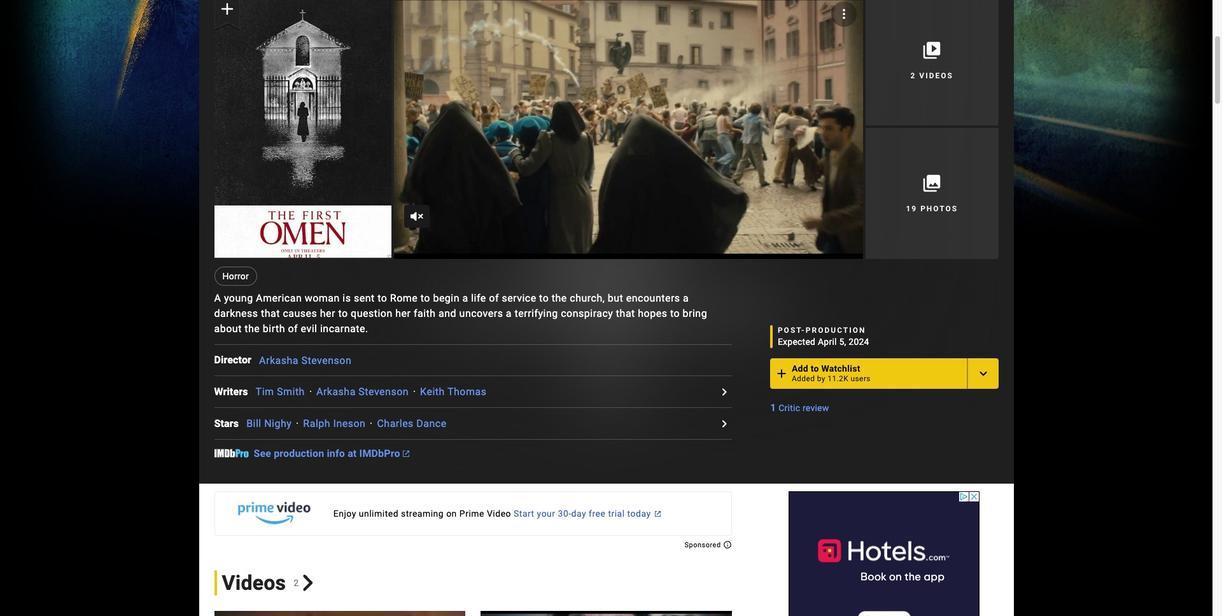 Task type: describe. For each thing, give the bounding box(es) containing it.
production for info
[[274, 448, 324, 460]]

1 vertical spatial arkasha stevenson button
[[316, 386, 409, 398]]

1 horizontal spatial a
[[506, 307, 512, 319]]

1 vertical spatial of
[[288, 323, 298, 335]]

question
[[351, 307, 393, 319]]

woman
[[305, 292, 340, 304]]

young
[[224, 292, 253, 304]]

video player application
[[394, 0, 863, 259]]

2 for 2 videos
[[911, 71, 917, 80]]

photos
[[921, 204, 958, 213]]

by
[[817, 375, 826, 384]]

stevenson for the bottommost arkasha stevenson button
[[359, 386, 409, 398]]

horror button
[[214, 267, 257, 286]]

nighy
[[264, 418, 292, 430]]

start your 30-day free trial today link
[[214, 492, 732, 536]]

stars
[[214, 417, 239, 430]]

launch inline image
[[403, 451, 409, 457]]

0 vertical spatial arkasha stevenson button
[[259, 354, 352, 366]]

to up incarnate.
[[338, 307, 348, 319]]

conspiracy
[[561, 307, 613, 319]]

to left bring
[[670, 307, 680, 319]]

thomas
[[448, 386, 487, 398]]

0 vertical spatial of
[[489, 292, 499, 304]]

your
[[537, 509, 556, 519]]

19 photos button
[[866, 128, 999, 259]]

0 horizontal spatial videos
[[222, 571, 286, 595]]

expected
[[778, 337, 816, 347]]

charles dance
[[377, 418, 447, 430]]

2 for 2
[[294, 578, 299, 588]]

see full cast and crew element
[[214, 353, 259, 368]]

bill nighy button
[[247, 418, 292, 430]]

5,
[[840, 337, 847, 347]]

faith
[[414, 307, 436, 319]]

is
[[343, 292, 351, 304]]

writers button
[[214, 384, 256, 400]]

horror
[[223, 271, 249, 281]]

charles dance button
[[377, 418, 447, 430]]

add to watchlist added by 11.2k users
[[792, 364, 871, 384]]

a young american woman is sent to rome to begin a life of service to the church, but encounters a darkness that causes her to question her faith and uncovers a terrifying conspiracy that hopes to bring about the birth of evil incarnate.
[[214, 292, 708, 335]]

post-
[[778, 326, 806, 335]]

begin
[[433, 292, 460, 304]]

sent
[[354, 292, 375, 304]]

11.2k
[[828, 375, 849, 384]]

production for expected
[[806, 326, 866, 335]]

add title to another list image
[[976, 366, 991, 382]]

terrifying
[[515, 307, 558, 319]]

2 horizontal spatial a
[[683, 292, 689, 304]]

bring
[[683, 307, 708, 319]]

info
[[327, 448, 345, 460]]

see production info at imdbpro button
[[254, 448, 409, 464]]

2 videos button
[[866, 0, 999, 126]]

review
[[803, 403, 829, 413]]

keith thomas button
[[420, 386, 487, 398]]

smith
[[277, 386, 305, 398]]

ralph ineson button
[[303, 418, 366, 430]]

start your 30-day free trial today
[[514, 509, 651, 519]]

the first omen image
[[481, 611, 732, 616]]

incarnate.
[[320, 323, 368, 335]]

rome
[[390, 292, 418, 304]]

a young american woman is sent to rome to begin a life of service to the church, but encounters a darkness that causes her to question her faith and uncovers a terrifying conspiracy that hopes to bring about the birth of evil incarnate. image
[[394, 0, 863, 259]]

arkasha for top arkasha stevenson button
[[259, 354, 299, 366]]

users
[[851, 375, 871, 384]]

causes
[[283, 307, 317, 319]]

service
[[502, 292, 537, 304]]

to up faith
[[421, 292, 430, 304]]



Task type: vqa. For each thing, say whether or not it's contained in the screenshot.
Feb 25, 2024 Feb
no



Task type: locate. For each thing, give the bounding box(es) containing it.
stevenson for top arkasha stevenson button
[[301, 354, 352, 366]]

critic
[[779, 403, 801, 413]]

0 vertical spatial arkasha
[[259, 354, 299, 366]]

video autoplay preference image
[[837, 6, 852, 22]]

darkness
[[214, 307, 258, 319]]

church,
[[570, 292, 605, 304]]

of right "life"
[[489, 292, 499, 304]]

2024
[[849, 337, 870, 347]]

19
[[906, 204, 918, 213]]

0 horizontal spatial of
[[288, 323, 298, 335]]

0 horizontal spatial production
[[274, 448, 324, 460]]

0 vertical spatial arkasha stevenson
[[259, 354, 352, 366]]

arkasha stevenson button
[[259, 354, 352, 366], [316, 386, 409, 398]]

production inside "button"
[[274, 448, 324, 460]]

arkasha stevenson
[[259, 354, 352, 366], [316, 386, 409, 398]]

30-
[[558, 509, 572, 519]]

a down the service on the left top
[[506, 307, 512, 319]]

official trailer image
[[214, 611, 466, 616]]

stevenson
[[301, 354, 352, 366], [359, 386, 409, 398]]

1 horizontal spatial of
[[489, 292, 499, 304]]

watch official trailer element
[[394, 0, 863, 259]]

see production info at imdbpro
[[254, 448, 400, 460]]

1 horizontal spatial her
[[396, 307, 411, 319]]

1 that from the left
[[261, 307, 280, 319]]

uncovers
[[459, 307, 503, 319]]

1 vertical spatial videos
[[222, 571, 286, 595]]

1 horizontal spatial that
[[616, 307, 635, 319]]

arkasha stevenson down evil
[[259, 354, 352, 366]]

1 critic review
[[770, 402, 829, 414]]

arkasha up tim smith button
[[259, 354, 299, 366]]

volume off image
[[409, 209, 425, 224]]

dance
[[417, 418, 447, 430]]

tim smith
[[256, 386, 305, 398]]

ralph
[[303, 418, 331, 430]]

stevenson up charles
[[359, 386, 409, 398]]

production
[[806, 326, 866, 335], [274, 448, 324, 460]]

0 vertical spatial stevenson
[[301, 354, 352, 366]]

added
[[792, 375, 815, 384]]

to
[[378, 292, 387, 304], [421, 292, 430, 304], [539, 292, 549, 304], [338, 307, 348, 319], [670, 307, 680, 319], [811, 364, 819, 374]]

start
[[514, 509, 535, 519]]

life
[[471, 292, 486, 304]]

1 vertical spatial 2
[[294, 578, 299, 588]]

to right sent
[[378, 292, 387, 304]]

hopes
[[638, 307, 668, 319]]

add image
[[774, 366, 789, 382]]

the up terrifying
[[552, 292, 567, 304]]

american
[[256, 292, 302, 304]]

at
[[348, 448, 357, 460]]

but
[[608, 292, 624, 304]]

keith thomas
[[420, 386, 487, 398]]

2 inside 'button'
[[911, 71, 917, 80]]

arkasha stevenson for the bottommost arkasha stevenson button
[[316, 386, 409, 398]]

her down rome
[[396, 307, 411, 319]]

tim smith button
[[256, 386, 305, 398]]

of left evil
[[288, 323, 298, 335]]

add
[[792, 364, 809, 374]]

a
[[214, 292, 221, 304]]

her down woman
[[320, 307, 336, 319]]

production down ralph
[[274, 448, 324, 460]]

that down but
[[616, 307, 635, 319]]

a left "life"
[[463, 292, 468, 304]]

stars button
[[214, 416, 247, 431]]

2 videos
[[911, 71, 954, 80]]

1 vertical spatial arkasha stevenson
[[316, 386, 409, 398]]

ineson
[[333, 418, 366, 430]]

1 horizontal spatial arkasha
[[316, 386, 356, 398]]

her
[[320, 307, 336, 319], [396, 307, 411, 319]]

trial
[[608, 509, 625, 519]]

1 horizontal spatial videos
[[920, 71, 954, 80]]

the first omen (2024) image
[[214, 0, 391, 258]]

0 horizontal spatial the
[[245, 323, 260, 335]]

april
[[818, 337, 837, 347]]

1 her from the left
[[320, 307, 336, 319]]

0 vertical spatial production
[[806, 326, 866, 335]]

1 vertical spatial production
[[274, 448, 324, 460]]

about
[[214, 323, 242, 335]]

evil
[[301, 323, 317, 335]]

1 vertical spatial arkasha
[[316, 386, 356, 398]]

watchlist
[[822, 364, 861, 374]]

0 horizontal spatial her
[[320, 307, 336, 319]]

the
[[552, 292, 567, 304], [245, 323, 260, 335]]

stevenson down evil
[[301, 354, 352, 366]]

0 horizontal spatial 2
[[294, 578, 299, 588]]

free
[[589, 509, 606, 519]]

of
[[489, 292, 499, 304], [288, 323, 298, 335]]

keith
[[420, 386, 445, 398]]

0 horizontal spatial that
[[261, 307, 280, 319]]

day
[[572, 509, 587, 519]]

post-production expected april 5, 2024
[[778, 326, 870, 347]]

charles
[[377, 418, 414, 430]]

that up birth
[[261, 307, 280, 319]]

tim
[[256, 386, 274, 398]]

arkasha stevenson button up ineson
[[316, 386, 409, 398]]

see
[[254, 448, 271, 460]]

ralph ineson
[[303, 418, 366, 430]]

see full cast and crew image
[[717, 384, 732, 400]]

a up bring
[[683, 292, 689, 304]]

0 horizontal spatial arkasha
[[259, 354, 299, 366]]

2
[[911, 71, 917, 80], [294, 578, 299, 588]]

arkasha for the bottommost arkasha stevenson button
[[316, 386, 356, 398]]

group
[[214, 0, 391, 259], [394, 0, 863, 259], [214, 611, 466, 616], [481, 611, 732, 616]]

bill nighy
[[247, 418, 292, 430]]

videos
[[920, 71, 954, 80], [222, 571, 286, 595]]

arkasha stevenson button down evil
[[259, 354, 352, 366]]

1 vertical spatial stevenson
[[359, 386, 409, 398]]

0 vertical spatial 2
[[911, 71, 917, 80]]

production inside post-production expected april 5, 2024
[[806, 326, 866, 335]]

2 her from the left
[[396, 307, 411, 319]]

chevron right inline image
[[300, 575, 316, 591]]

encounters
[[626, 292, 680, 304]]

0 vertical spatial the
[[552, 292, 567, 304]]

to up terrifying
[[539, 292, 549, 304]]

see full cast and crew image
[[717, 416, 732, 431]]

1 horizontal spatial 2
[[911, 71, 917, 80]]

0 horizontal spatial stevenson
[[301, 354, 352, 366]]

that
[[261, 307, 280, 319], [616, 307, 635, 319]]

the left birth
[[245, 323, 260, 335]]

videos inside 'button'
[[920, 71, 954, 80]]

1 horizontal spatial production
[[806, 326, 866, 335]]

today
[[628, 509, 651, 519]]

sponsored
[[685, 541, 723, 549]]

arkasha stevenson for top arkasha stevenson button
[[259, 354, 352, 366]]

1 horizontal spatial the
[[552, 292, 567, 304]]

and
[[439, 307, 457, 319]]

arkasha stevenson up ineson
[[316, 386, 409, 398]]

arkasha up ralph ineson
[[316, 386, 356, 398]]

to inside add to watchlist added by 11.2k users
[[811, 364, 819, 374]]

production up 5,
[[806, 326, 866, 335]]

2 that from the left
[[616, 307, 635, 319]]

to up "by"
[[811, 364, 819, 374]]

imdbpro
[[359, 448, 400, 460]]

bill
[[247, 418, 262, 430]]

1 vertical spatial the
[[245, 323, 260, 335]]

birth
[[263, 323, 285, 335]]

1 horizontal spatial stevenson
[[359, 386, 409, 398]]

writers
[[214, 386, 248, 398]]

1
[[770, 402, 776, 414]]

0 vertical spatial videos
[[920, 71, 954, 80]]

19 photos
[[906, 204, 958, 213]]

director
[[214, 354, 252, 366]]

0 horizontal spatial a
[[463, 292, 468, 304]]

arkasha
[[259, 354, 299, 366], [316, 386, 356, 398]]

advertisement region
[[789, 492, 980, 616]]



